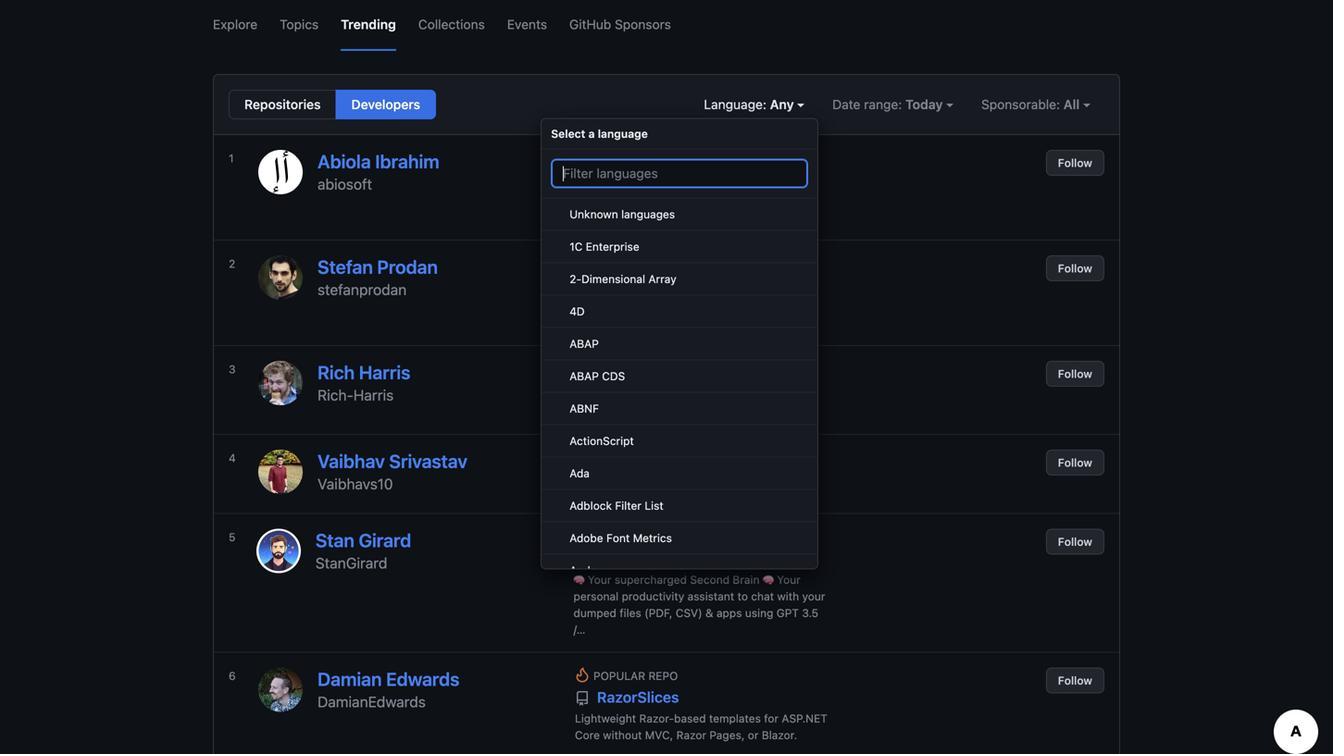 Task type: vqa. For each thing, say whether or not it's contained in the screenshot.
1st repo icon from the bottom
yes



Task type: locate. For each thing, give the bounding box(es) containing it.
2 flame image from the top
[[575, 450, 590, 465]]

flame image for harris
[[575, 361, 590, 376]]

timoni
[[575, 300, 610, 313]]

@stefanprodan image
[[258, 256, 303, 300]]

repo image for edwards
[[575, 692, 590, 706]]

repo image up abnf
[[575, 385, 590, 400]]

date range: today
[[833, 97, 946, 112]]

abap down powered
[[570, 337, 599, 350]]

abap for abap
[[570, 337, 599, 350]]

repo down list
[[647, 531, 677, 544]]

harris up the 'rich-harris' link on the bottom of page
[[359, 362, 411, 383]]

1 vertical spatial a
[[625, 300, 631, 313]]

3 link
[[229, 361, 243, 420]]

linux)
[[762, 194, 794, 207]]

0 horizontal spatial for
[[730, 300, 745, 313]]

unknown
[[570, 208, 618, 221]]

supercharged
[[615, 574, 687, 587]]

colima link
[[575, 170, 643, 189]]

vaibhav srivastav vaibhavs10
[[318, 450, 468, 493]]

1 vertical spatial with
[[777, 590, 799, 603]]

popular repo for stan girard
[[592, 531, 677, 544]]

straightforward
[[575, 406, 657, 418]]

repo up razorslices
[[649, 670, 678, 683]]

repo image
[[575, 279, 590, 294]]

repo image
[[575, 174, 590, 188], [575, 385, 590, 400], [575, 474, 590, 488], [574, 553, 588, 568], [575, 692, 590, 706]]

popular repo for rich harris
[[593, 363, 678, 376]]

based
[[674, 712, 706, 725]]

1 horizontal spatial 🧠
[[763, 574, 774, 587]]

1c enterprise
[[570, 240, 639, 253]]

popular for harris
[[593, 363, 645, 376]]

repo up insanely-fast-whisper link
[[649, 452, 678, 465]]

1 vertical spatial for
[[764, 712, 779, 725]]

with right linux)
[[797, 194, 819, 207]]

for inside lightweight razor-based templates for asp.net core without mvc, razor pages, or blazor.
[[764, 712, 779, 725]]

language
[[598, 127, 648, 140]]

repo up runtimes
[[649, 152, 678, 165]]

1 horizontal spatial your
[[777, 574, 801, 587]]

2 your from the left
[[777, 574, 801, 587]]

repo image up adblock on the bottom of the page
[[575, 474, 590, 488]]

your
[[802, 590, 825, 603]]

by left cue
[[623, 317, 636, 330]]

language:
[[704, 97, 767, 112]]

flame image for edwards
[[575, 668, 590, 683]]

adblock filter list
[[570, 499, 664, 512]]

1 vertical spatial flame image
[[575, 450, 590, 465]]

popular repo up razorslices
[[593, 670, 678, 683]]

Follow Rich-Harris submit
[[1046, 361, 1105, 387]]

repo image inside degit link
[[575, 385, 590, 400]]

1 your from the left
[[588, 574, 611, 587]]

🧠 up personal
[[574, 574, 585, 587]]

abap inside abap cds link
[[570, 370, 599, 383]]

timoni link
[[575, 276, 641, 294]]

harris down rich harris link
[[353, 387, 394, 404]]

1 horizontal spatial a
[[625, 300, 631, 313]]

macos
[[694, 194, 732, 207]]

girard
[[359, 530, 411, 551]]

manager
[[682, 300, 727, 313]]

your up 'gpt'
[[777, 574, 801, 587]]

collections link
[[418, 0, 485, 51]]

popular repo up quivr
[[592, 531, 677, 544]]

actionscript link
[[542, 425, 818, 458]]

explore link
[[213, 0, 257, 51]]

adobe font metrics
[[570, 532, 672, 545]]

for right the manager
[[730, 300, 745, 313]]

scaffolding
[[700, 406, 758, 418]]

1 flame image from the top
[[575, 150, 590, 165]]

6
[[229, 670, 236, 683]]

🧠 your supercharged second brain 🧠 your personal productivity assistant to chat with your dumped files (pdf, csv) & apps using gpt 3.5 /…
[[574, 574, 825, 637]]

popular repo for vaibhav srivastav
[[593, 452, 678, 465]]

mvc,
[[645, 729, 673, 742]]

languages
[[621, 208, 675, 221]]

flame image
[[575, 256, 590, 270], [575, 361, 590, 376], [574, 529, 588, 544], [575, 668, 590, 683]]

a right select
[[588, 127, 595, 140]]

razorslices link
[[575, 688, 679, 707]]

blazor.
[[762, 729, 797, 742]]

0 vertical spatial with
[[797, 194, 819, 207]]

actionscript
[[570, 435, 634, 448]]

6 link
[[229, 668, 243, 744]]

(pdf,
[[645, 607, 673, 620]]

flame image down select
[[575, 150, 590, 165]]

cds
[[602, 370, 625, 383]]

0 horizontal spatial 🧠
[[574, 574, 585, 587]]

stan girard stangirard
[[316, 530, 411, 572]]

with inside container runtimes on macos (and linux) with minimal setup
[[797, 194, 819, 207]]

flame image for prodan
[[575, 256, 590, 270]]

vaibhav
[[318, 450, 385, 472]]

abap left cds
[[570, 370, 599, 383]]

1 🧠 from the left
[[574, 574, 585, 587]]

sponsorable:
[[981, 97, 1060, 112]]

asp.net
[[782, 712, 828, 725]]

damianedwards link
[[318, 693, 426, 711]]

flame image up the quivr "link"
[[574, 529, 588, 544]]

1 abap from the top
[[570, 337, 599, 350]]

popular repo for damian edwards
[[593, 670, 678, 683]]

0 vertical spatial flame image
[[575, 150, 590, 165]]

3.5
[[802, 607, 819, 620]]

unknown languages
[[570, 208, 675, 221]]

popular for srivastav
[[593, 452, 645, 465]]

adobe
[[570, 532, 603, 545]]

with inside 🧠 your supercharged second brain 🧠 your personal productivity assistant to chat with your dumped files (pdf, csv) & apps using gpt 3.5 /…
[[777, 590, 799, 603]]

for inside "timoni is a package manager for kubernetes, powered by cue and inspired by helm."
[[730, 300, 745, 313]]

ada link
[[542, 458, 818, 490]]

0 horizontal spatial a
[[588, 127, 595, 140]]

fast-
[[661, 471, 695, 488]]

repo
[[649, 152, 678, 165], [649, 257, 678, 270], [649, 363, 678, 376], [649, 452, 678, 465], [647, 531, 677, 544], [649, 670, 678, 683]]

popular up razorslices link
[[593, 670, 645, 683]]

0 vertical spatial harris
[[359, 362, 411, 383]]

repo image inside insanely-fast-whisper link
[[575, 474, 590, 488]]

repo for damian edwards
[[649, 670, 678, 683]]

2 by from the left
[[732, 317, 745, 330]]

repo down abap link
[[649, 363, 678, 376]]

popular up degit
[[593, 363, 645, 376]]

0 horizontal spatial your
[[588, 574, 611, 587]]

your up personal
[[588, 574, 611, 587]]

by left helm.
[[732, 317, 745, 330]]

1 by from the left
[[623, 317, 636, 330]]

popular up quivr
[[592, 531, 644, 544]]

repo image inside colima link
[[575, 174, 590, 188]]

flame image for ibrahim
[[575, 150, 590, 165]]

popular repo up colima
[[593, 152, 678, 165]]

flame image up ada
[[575, 450, 590, 465]]

popular repo up 2-dimensional array
[[593, 257, 678, 270]]

popular repo for abiola ibrahim
[[593, 152, 678, 165]]

for up "blazor."
[[764, 712, 779, 725]]

abiosoft
[[318, 175, 372, 193]]

popular repo up degit
[[593, 363, 678, 376]]

popular repo up insanely-
[[593, 452, 678, 465]]

repo image up 'container'
[[575, 174, 590, 188]]

is
[[613, 300, 622, 313]]

whisper
[[695, 471, 750, 488]]

by
[[623, 317, 636, 330], [732, 317, 745, 330]]

flame image up degit link
[[575, 361, 590, 376]]

popular up insanely-
[[593, 452, 645, 465]]

stan
[[316, 530, 354, 551]]

repo image down adobe
[[574, 553, 588, 568]]

degit
[[593, 382, 633, 400]]

abap
[[570, 337, 599, 350], [570, 370, 599, 383]]

repo up array at top
[[649, 257, 678, 270]]

quivr link
[[574, 549, 631, 568]]

0 vertical spatial a
[[588, 127, 595, 140]]

popular
[[593, 152, 645, 165], [593, 257, 645, 270], [593, 363, 645, 376], [593, 452, 645, 465], [592, 531, 644, 544], [593, 670, 645, 683]]

Type or choose a language text field
[[551, 159, 808, 188]]

Follow stefanprodan submit
[[1046, 256, 1105, 281]]

lightweight razor-based templates for asp.net core without mvc, razor pages, or blazor.
[[575, 712, 828, 742]]

1 vertical spatial abap
[[570, 370, 599, 383]]

4 link
[[229, 450, 243, 499]]

@vaibhavs10 image
[[258, 450, 303, 494]]

popular for ibrahim
[[593, 152, 645, 165]]

to
[[738, 590, 748, 603]]

chat
[[751, 590, 774, 603]]

abap link
[[542, 328, 818, 361]]

font
[[606, 532, 630, 545]]

with up 'gpt'
[[777, 590, 799, 603]]

repo for stefan prodan
[[649, 257, 678, 270]]

filter
[[615, 499, 642, 512]]

popular up colima
[[593, 152, 645, 165]]

2 abap from the top
[[570, 370, 599, 383]]

repo image inside razorslices link
[[575, 692, 590, 706]]

flame image
[[575, 150, 590, 165], [575, 450, 590, 465]]

🧠 up chat
[[763, 574, 774, 587]]

repo image up lightweight
[[575, 692, 590, 706]]

repo image inside the quivr "link"
[[574, 553, 588, 568]]

popular repo
[[593, 152, 678, 165], [593, 257, 678, 270], [593, 363, 678, 376], [593, 452, 678, 465], [592, 531, 677, 544], [593, 670, 678, 683]]

degit link
[[575, 381, 633, 400]]

0 vertical spatial for
[[730, 300, 745, 313]]

flame image down '1c'
[[575, 256, 590, 270]]

0 horizontal spatial by
[[623, 317, 636, 330]]

0 vertical spatial abap
[[570, 337, 599, 350]]

templates
[[709, 712, 761, 725]]

popular up 2-dimensional array
[[593, 257, 645, 270]]

agda link
[[542, 555, 818, 587]]

a right is
[[625, 300, 631, 313]]

repo image for ibrahim
[[575, 174, 590, 188]]

a inside "timoni is a package manager for kubernetes, powered by cue and inspired by helm."
[[625, 300, 631, 313]]

@damianedwards image
[[258, 668, 303, 712]]

1 horizontal spatial by
[[732, 317, 745, 330]]

menu
[[541, 118, 819, 755]]

abap inside abap link
[[570, 337, 599, 350]]

1 horizontal spatial for
[[764, 712, 779, 725]]

stefan
[[318, 256, 373, 278]]

explore
[[213, 17, 257, 32]]

flame image down /…
[[575, 668, 590, 683]]

sponsors
[[615, 17, 671, 32]]



Task type: describe. For each thing, give the bounding box(es) containing it.
topics
[[280, 17, 319, 32]]

repo for rich harris
[[649, 363, 678, 376]]

/…
[[574, 624, 585, 637]]

dimensional
[[582, 273, 645, 286]]

insanely-fast-whisper
[[593, 471, 750, 488]]

vaibhav srivastav link
[[318, 450, 468, 472]]

5
[[229, 531, 236, 544]]

insanely-
[[597, 471, 661, 488]]

timoni is a package manager for kubernetes, powered by cue and inspired by helm.
[[575, 300, 811, 330]]

runtimes
[[629, 194, 675, 207]]

colima
[[593, 171, 643, 188]]

2 🧠 from the left
[[763, 574, 774, 587]]

without
[[603, 729, 642, 742]]

stangirard link
[[316, 555, 387, 572]]

language: any
[[704, 97, 797, 112]]

4d
[[570, 305, 585, 318]]

package
[[634, 300, 678, 313]]

container runtimes on macos (and linux) with minimal setup
[[575, 194, 819, 224]]

adblock filter list link
[[542, 490, 818, 523]]

collections
[[418, 17, 485, 32]]

pages,
[[710, 729, 745, 742]]

repo for vaibhav srivastav
[[649, 452, 678, 465]]

insanely-fast-whisper link
[[575, 470, 750, 489]]

4d link
[[542, 296, 818, 328]]

sponsorable: all
[[981, 97, 1080, 112]]

repo image for srivastav
[[575, 474, 590, 488]]

menu containing select a language
[[541, 118, 819, 755]]

repo image for harris
[[575, 385, 590, 400]]

popular repo for stefan prodan
[[593, 257, 678, 270]]

damian edwards damianedwards
[[318, 668, 460, 711]]

ada
[[570, 467, 590, 480]]

brain
[[733, 574, 760, 587]]

range:
[[864, 97, 902, 112]]

2
[[229, 257, 235, 270]]

1 link
[[229, 150, 243, 226]]

@stangirard image
[[256, 529, 301, 574]]

all
[[1064, 97, 1080, 112]]

ibrahim
[[375, 150, 439, 172]]

repo for abiola ibrahim
[[649, 152, 678, 165]]

enterprise
[[586, 240, 639, 253]]

events
[[507, 17, 547, 32]]

list
[[645, 499, 664, 512]]

@rich harris image
[[258, 361, 303, 406]]

container
[[575, 194, 626, 207]]

repo for stan girard
[[647, 531, 677, 544]]

powered
[[575, 317, 620, 330]]

flame image for srivastav
[[575, 450, 590, 465]]

apps
[[717, 607, 742, 620]]

select a language
[[551, 127, 648, 140]]

razor-
[[639, 712, 674, 725]]

adblock
[[570, 499, 612, 512]]

github
[[569, 17, 611, 32]]

trending link
[[341, 0, 396, 51]]

Follow StanGirard submit
[[1046, 529, 1105, 555]]

Follow DamianEdwards submit
[[1046, 668, 1105, 694]]

2-dimensional array link
[[542, 263, 818, 296]]

events link
[[507, 0, 547, 51]]

damian
[[318, 668, 382, 690]]

flame image for girard
[[574, 529, 588, 544]]

vaibhavs10
[[318, 475, 393, 493]]

personal
[[574, 590, 619, 603]]

rich
[[318, 362, 355, 383]]

popular for prodan
[[593, 257, 645, 270]]

abap cds link
[[542, 361, 818, 393]]

abap cds
[[570, 370, 625, 383]]

srivastav
[[389, 450, 468, 472]]

@abiosoft image
[[258, 150, 303, 194]]

project
[[660, 406, 697, 418]]

adobe font metrics link
[[542, 523, 818, 555]]

timoni
[[593, 276, 641, 294]]

github sponsors
[[569, 17, 671, 32]]

abnf link
[[542, 393, 818, 425]]

Follow Vaibhavs10 submit
[[1046, 450, 1105, 476]]

rich-
[[318, 387, 353, 404]]

date
[[833, 97, 861, 112]]

dumped
[[574, 607, 617, 620]]

rich harris rich-harris
[[318, 362, 411, 404]]

stefan prodan link
[[318, 256, 438, 278]]

Follow abiosoft submit
[[1046, 150, 1105, 176]]

popular for edwards
[[593, 670, 645, 683]]

kubernetes,
[[748, 300, 811, 313]]

vaibhavs10 link
[[318, 475, 393, 493]]

stefanprodan link
[[318, 281, 407, 299]]

and
[[665, 317, 684, 330]]

4
[[229, 452, 236, 465]]

repo image for girard
[[574, 553, 588, 568]]

popular for girard
[[592, 531, 644, 544]]

on
[[678, 194, 691, 207]]

3
[[229, 363, 236, 376]]

trending
[[341, 17, 396, 32]]

any
[[770, 97, 794, 112]]

abap for abap cds
[[570, 370, 599, 383]]

&
[[706, 607, 713, 620]]

stan girard link
[[316, 530, 411, 551]]

metrics
[[633, 532, 672, 545]]

2-dimensional array
[[570, 273, 677, 286]]

core
[[575, 729, 600, 742]]

5 link
[[229, 529, 241, 638]]

repositories link
[[229, 90, 337, 119]]

abnf
[[570, 402, 599, 415]]

1 vertical spatial harris
[[353, 387, 394, 404]]

1c enterprise link
[[542, 231, 818, 263]]

abiola ibrahim link
[[318, 150, 439, 172]]

(and
[[735, 194, 759, 207]]

abiosoft link
[[318, 175, 372, 193]]



